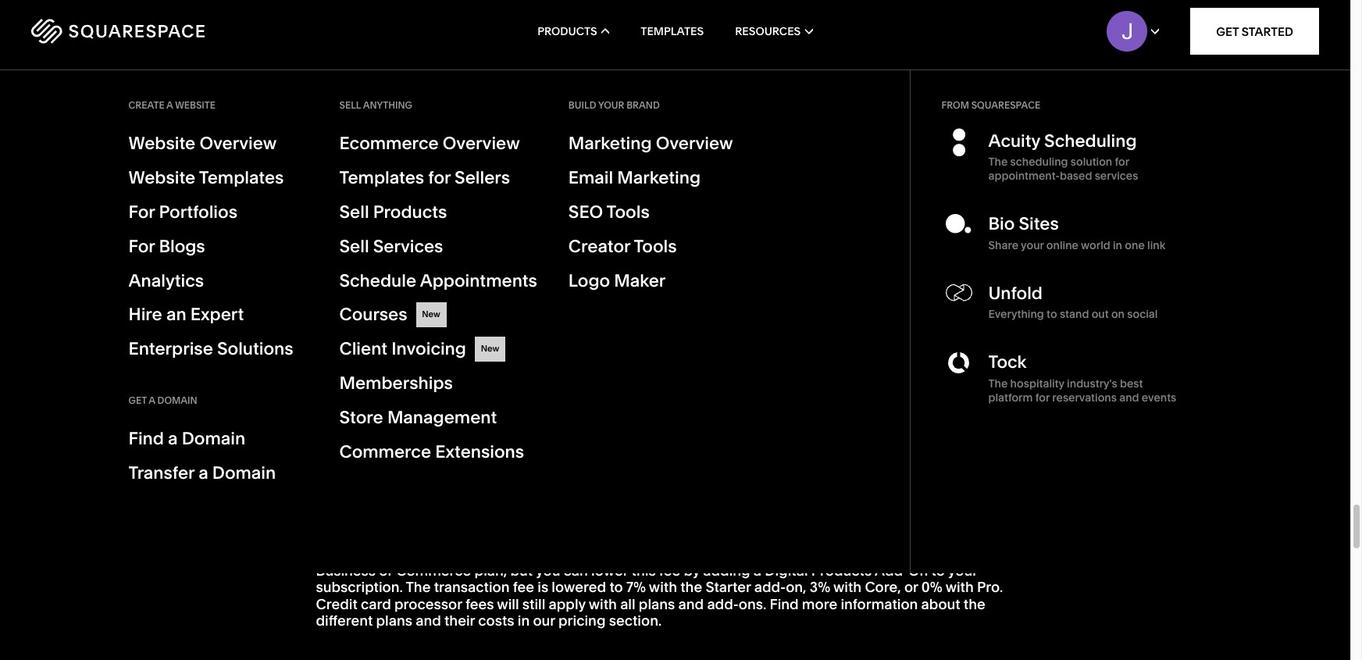 Task type: locate. For each thing, give the bounding box(es) containing it.
squarespace right on.
[[482, 39, 571, 57]]

1 vertical spatial domain
[[182, 428, 245, 449]]

is inside yes! unlike other platforms, our memberships seamlessly integrate with email campaigns. you won't need to keep member lists in sync each time a member joins or cancels their membership. our member list is always in sync, and you can use email campaigns to send emails to these members.
[[339, 186, 350, 204]]

or up brand
[[637, 39, 651, 57]]

3 member from the left
[[949, 169, 1006, 187]]

website
[[129, 133, 195, 154], [129, 167, 195, 188]]

commerce up brand
[[654, 39, 729, 57]]

to left the stand
[[1047, 307, 1057, 321]]

their left costs
[[444, 612, 475, 630]]

choose
[[401, 414, 451, 432]]

0 vertical spatial is
[[339, 186, 350, 204]]

plans down subscription.
[[376, 612, 412, 630]]

0 horizontal spatial add-
[[426, 56, 458, 74]]

i up schedule
[[353, 244, 358, 265]]

a inside yes, you can protect any page on your site. however, you currently cannot protect specific files (such as images and audio tracks) from being accessed by someone who has been given a link pointing directly to one of those files.
[[853, 300, 861, 318]]

0 horizontal spatial as
[[758, 414, 773, 432]]

1 horizontal spatial overview
[[443, 133, 520, 154]]

sell up schedule
[[339, 236, 369, 257]]

hire an expert
[[129, 304, 244, 325]]

your left site.
[[539, 283, 568, 301]]

0 vertical spatial plan
[[899, 39, 929, 57]]

2 for from the top
[[129, 236, 155, 257]]

free
[[516, 414, 543, 432], [938, 414, 965, 432]]

products inside products button
[[538, 24, 597, 38]]

0 horizontal spatial find
[[129, 428, 164, 449]]

transaction
[[545, 545, 621, 563], [434, 578, 510, 596]]

0 horizontal spatial plan,
[[475, 561, 507, 579]]

find up transfer
[[129, 428, 164, 449]]

plan, inside sell memberships with a squarespace business or commerce plan, or with any website plan and the digital products add-on.
[[733, 39, 765, 57]]

do memberships integrate with squarespace email campaigns?
[[316, 113, 841, 134]]

in inside to sell courses, you must have a business or commerce plan, or add a digital products subscription to any website plan. we charge a 9% transaction fee on digital products sales with a squarespace business or commerce plan, but you can lower this fee by adding a digital products add-on to your subscription. the transaction fee is lowered to 7% with the starter add-on, 3% with core, or 0% with pro. credit card processor fees will still apply with all plans and add-ons. find more information about the different plans and their costs in our pricing section.
[[518, 612, 530, 630]]

can left lower
[[564, 561, 588, 579]]

1 vertical spatial as
[[758, 414, 773, 432]]

can left use
[[511, 186, 535, 204]]

a inside sell memberships with a squarespace business or commerce plan, or with any website plan and the digital products add-on.
[[471, 39, 479, 57]]

0 horizontal spatial any
[[316, 545, 340, 563]]

services
[[1095, 169, 1138, 183]]

create
[[362, 375, 414, 396]]

products inside sell products link
[[373, 201, 447, 222]]

members
[[434, 431, 499, 449]]

and inside yes! unlike other platforms, our memberships seamlessly integrate with email campaigns. you won't need to keep member lists in sync each time a member joins or cancels their membership. our member list is always in sync, and you can use email campaigns to send emails to these members.
[[455, 186, 480, 204]]

0 horizontal spatial their
[[444, 612, 475, 630]]

for down ecommerce overview link
[[428, 167, 451, 188]]

2 yes, from the top
[[316, 414, 343, 432]]

0 horizontal spatial plan
[[855, 414, 884, 432]]

1 vertical spatial their
[[444, 612, 475, 630]]

store
[[339, 407, 383, 428]]

1 vertical spatial integrate
[[700, 153, 761, 171]]

of inside yes, you can protect any page on your site. however, you currently cannot protect specific files (such as images and audio tracks) from being accessed by someone who has been given a link pointing directly to one of those files.
[[362, 317, 375, 335]]

add-
[[875, 561, 909, 579]]

2 vertical spatial any
[[316, 545, 340, 563]]

taste
[[513, 431, 547, 449]]

membership. inside yes! unlike other platforms, our memberships seamlessly integrate with email campaigns. you won't need to keep member lists in sync each time a member joins or cancels their membership. our member list is always in sync, and you can use email campaigns to send emails to these members.
[[829, 169, 918, 187]]

processor
[[395, 595, 462, 613]]

1 vertical spatial our
[[533, 612, 555, 630]]

email marketing
[[569, 167, 701, 188]]

as right "used"
[[758, 414, 773, 432]]

and down schedule
[[369, 300, 394, 318]]

the inside to sell courses, you must have a business or commerce plan, or add a digital products subscription to any website plan. we charge a 9% transaction fee on digital products sales with a squarespace business or commerce plan, but you can lower this fee by adding a digital products add-on to your subscription. the transaction fee is lowered to 7% with the starter add-on, 3% with core, or 0% with pro. credit card processor fees will still apply with all plans and add-ons. find more information about the different plans and their costs in our pricing section.
[[406, 578, 431, 596]]

transfer a domain link
[[129, 461, 308, 486]]

as inside yes, you can protect any page on your site. however, you currently cannot protect specific files (such as images and audio tracks) from being accessed by someone who has been given a link pointing directly to one of those files.
[[987, 283, 1002, 301]]

business up build your brand
[[574, 39, 634, 57]]

yes,
[[316, 283, 343, 301], [316, 414, 343, 432]]

yes, inside yes, you can choose to offer a free membership. this is often used as a lower-tier plan to offer free resources, giving members a taste of what a paid membership might look like.
[[316, 414, 343, 432]]

sell for sell memberships with a squarespace business or commerce plan, or with any website plan and the digital products add-on.
[[316, 39, 340, 57]]

sell products
[[339, 201, 447, 222]]

digital right this
[[669, 545, 712, 563]]

email right use
[[566, 186, 603, 204]]

new
[[422, 309, 440, 320], [481, 343, 499, 354]]

the inside the hospitality industry's best platform for reservations and events
[[989, 376, 1008, 390]]

website inside sell memberships with a squarespace business or commerce plan, or with any website plan and the digital products add-on.
[[843, 39, 896, 57]]

ecommerce
[[339, 133, 439, 154]]

2 overview from the left
[[443, 133, 520, 154]]

not
[[567, 375, 594, 396]]

by
[[631, 300, 647, 318], [684, 561, 700, 579]]

creator tools link
[[569, 234, 748, 259]]

products up build
[[538, 24, 597, 38]]

charge up 'this'
[[598, 375, 656, 396]]

1 vertical spatial any
[[454, 283, 478, 301]]

for inside the hospitality industry's best platform for reservations and events
[[1036, 390, 1050, 404]]

on right lower
[[649, 545, 666, 563]]

0 horizontal spatial overview
[[199, 133, 277, 154]]

1 horizontal spatial templates
[[339, 167, 424, 188]]

1 vertical spatial can
[[316, 375, 349, 396]]

membership. inside yes, you can choose to offer a free membership. this is often used as a lower-tier plan to offer free resources, giving members a taste of what a paid membership might look like.
[[547, 414, 635, 432]]

1 vertical spatial website
[[129, 167, 195, 188]]

get for get started
[[1216, 24, 1239, 39]]

products
[[538, 24, 597, 38], [362, 56, 423, 74], [373, 201, 447, 222], [831, 528, 891, 546], [716, 545, 776, 563], [811, 561, 872, 579]]

1 horizontal spatial as
[[987, 283, 1002, 301]]

2 horizontal spatial templates
[[641, 24, 704, 38]]

by inside yes, you can protect any page on your site. however, you currently cannot protect specific files (such as images and audio tracks) from being accessed by someone who has been given a link pointing directly to one of those files.
[[631, 300, 647, 318]]

you down create
[[346, 414, 370, 432]]

1 horizontal spatial plan,
[[691, 528, 724, 546]]

domain down find a domain link
[[212, 463, 276, 484]]

sell
[[335, 528, 358, 546]]

directly
[[950, 300, 1000, 318]]

specific
[[861, 283, 913, 301]]

charge
[[598, 375, 656, 396], [459, 545, 506, 563]]

digital right add
[[785, 528, 828, 546]]

0 vertical spatial get
[[1216, 24, 1239, 39]]

for up for blogs
[[129, 201, 155, 222]]

2 horizontal spatial add-
[[754, 578, 786, 596]]

0 horizontal spatial one
[[333, 317, 358, 335]]

0 horizontal spatial free
[[516, 414, 543, 432]]

can up schedule
[[316, 244, 349, 265]]

memberships inside sell memberships with a squarespace business or commerce plan, or with any website plan and the digital products add-on.
[[344, 39, 436, 57]]

overview up sellers
[[443, 133, 520, 154]]

2 horizontal spatial website
[[843, 39, 896, 57]]

0 vertical spatial the
[[989, 155, 1008, 169]]

solution
[[1071, 155, 1113, 169]]

1 vertical spatial link
[[864, 300, 887, 318]]

1 horizontal spatial add-
[[707, 595, 739, 613]]

hospitality
[[1011, 376, 1065, 390]]

2 horizontal spatial is
[[669, 414, 680, 432]]

can
[[511, 186, 535, 204], [374, 283, 398, 301], [374, 414, 398, 432], [564, 561, 588, 579]]

1 vertical spatial for
[[129, 236, 155, 257]]

or up lower
[[595, 528, 609, 546]]

on.
[[458, 56, 478, 74]]

memberships up "management"
[[418, 375, 532, 396]]

your right build
[[598, 99, 624, 111]]

any left the page
[[454, 283, 478, 301]]

a inside yes! unlike other platforms, our memberships seamlessly integrate with email campaigns. you won't need to keep member lists in sync each time a member joins or cancels their membership. our member list is always in sync, and you can use email campaigns to send emails to these members.
[[616, 169, 624, 187]]

commerce up processor
[[396, 561, 471, 579]]

sell left anything
[[339, 99, 361, 111]]

can i create memberships but not charge a fee to users?
[[316, 375, 778, 396]]

or inside yes! unlike other platforms, our memberships seamlessly integrate with email campaigns. you won't need to keep member lists in sync each time a member joins or cancels their membership. our member list is always in sync, and you can use email campaigns to send emails to these members.
[[723, 169, 737, 187]]

can inside yes, you can choose to offer a free membership. this is often used as a lower-tier plan to offer free resources, giving members a taste of what a paid membership might look like.
[[374, 414, 398, 432]]

domain up transfer a domain link
[[182, 428, 245, 449]]

our right lists
[[501, 153, 524, 171]]

find inside to sell courses, you must have a business or commerce plan, or add a digital products subscription to any website plan. we charge a 9% transaction fee on digital products sales with a squarespace business or commerce plan, but you can lower this fee by adding a digital products add-on to your subscription. the transaction fee is lowered to 7% with the starter add-on, 3% with core, or 0% with pro. credit card processor fees will still apply with all plans and add-ons. find more information about the different plans and their costs in our pricing section.
[[770, 595, 799, 613]]

business down sell at the left of page
[[316, 561, 376, 579]]

schedule appointments link
[[339, 268, 537, 293]]

accessed
[[563, 300, 628, 318]]

can up store
[[316, 375, 349, 396]]

send
[[703, 186, 736, 204]]

squarespace logo image
[[31, 19, 205, 44]]

0 vertical spatial website
[[129, 133, 195, 154]]

in right world
[[1113, 238, 1123, 252]]

commerce extensions
[[339, 441, 524, 462]]

1 vertical spatial new
[[481, 343, 499, 354]]

for
[[129, 201, 155, 222], [129, 236, 155, 257]]

with
[[439, 39, 468, 57], [785, 39, 814, 57], [539, 113, 573, 134], [764, 153, 792, 171], [817, 545, 845, 563], [649, 578, 677, 596], [834, 578, 862, 596], [946, 578, 974, 596], [589, 595, 617, 613]]

for for the
[[1036, 390, 1050, 404]]

0 horizontal spatial offer
[[471, 414, 502, 432]]

for blogs
[[129, 236, 205, 257]]

1 vertical spatial is
[[669, 414, 680, 432]]

by down maker
[[631, 300, 647, 318]]

transaction up lowered
[[545, 545, 621, 563]]

for inside the "acuity scheduling the scheduling solution for appointment-based services"
[[1115, 155, 1129, 169]]

1 overview from the left
[[199, 133, 277, 154]]

sell up "sell anything"
[[316, 39, 340, 57]]

2 vertical spatial website
[[343, 545, 395, 563]]

one inside yes, you can protect any page on your site. however, you currently cannot protect specific files (such as images and audio tracks) from being accessed by someone who has been given a link pointing directly to one of those files.
[[333, 317, 358, 335]]

plan, down the resources
[[733, 39, 765, 57]]

0 vertical spatial website
[[843, 39, 896, 57]]

0 vertical spatial business
[[574, 39, 634, 57]]

0 vertical spatial plan,
[[733, 39, 765, 57]]

0 vertical spatial as
[[987, 283, 1002, 301]]

seo tools link
[[569, 200, 748, 225]]

marketing
[[569, 133, 652, 154], [617, 167, 701, 188]]

0 horizontal spatial member
[[407, 169, 464, 187]]

2 horizontal spatial plan,
[[733, 39, 765, 57]]

plan
[[899, 39, 929, 57], [855, 414, 884, 432]]

any inside to sell courses, you must have a business or commerce plan, or add a digital products subscription to any website plan. we charge a 9% transaction fee on digital products sales with a squarespace business or commerce plan, but you can lower this fee by adding a digital products add-on to your subscription. the transaction fee is lowered to 7% with the starter add-on, 3% with core, or 0% with pro. credit card processor fees will still apply with all plans and add-ons. find more information about the different plans and their costs in our pricing section.
[[316, 545, 340, 563]]

more
[[802, 595, 838, 613]]

0 horizontal spatial get
[[129, 395, 147, 406]]

0 horizontal spatial new
[[422, 309, 440, 320]]

for left blogs in the top of the page
[[129, 236, 155, 257]]

their inside yes! unlike other platforms, our memberships seamlessly integrate with email campaigns. you won't need to keep member lists in sync each time a member joins or cancels their membership. our member list is always in sync, and you can use email campaigns to send emails to these members.
[[795, 169, 826, 187]]

0 vertical spatial our
[[501, 153, 524, 171]]

1 vertical spatial get
[[129, 395, 147, 406]]

squarespace
[[482, 39, 571, 57], [972, 99, 1041, 111], [577, 113, 685, 134], [860, 545, 948, 563]]

1 vertical spatial but
[[510, 561, 533, 579]]

emails
[[739, 186, 783, 204]]

to inside yes, you can protect any page on your site. however, you currently cannot protect specific files (such as images and audio tracks) from being accessed by someone who has been given a link pointing directly to one of those files.
[[316, 317, 330, 335]]

7%
[[626, 578, 646, 596]]

1 i from the top
[[353, 244, 358, 265]]

1 horizontal spatial by
[[684, 561, 700, 579]]

portfolios
[[159, 201, 237, 222]]

yes, for can i protect everything on my website?
[[316, 283, 343, 301]]

0 horizontal spatial transaction
[[434, 578, 510, 596]]

1 vertical spatial of
[[550, 431, 563, 449]]

overview for marketing
[[656, 133, 733, 154]]

0 vertical spatial of
[[362, 317, 375, 335]]

1 vertical spatial by
[[684, 561, 700, 579]]

0 vertical spatial their
[[795, 169, 826, 187]]

brand
[[627, 99, 660, 111]]

acuity
[[989, 130, 1040, 152]]

card
[[361, 595, 391, 613]]

platforms,
[[430, 153, 498, 171]]

build your brand
[[569, 99, 660, 111]]

integrate up "send"
[[700, 153, 761, 171]]

always
[[353, 186, 398, 204]]

credit
[[316, 595, 358, 613]]

2 vertical spatial is
[[538, 578, 549, 596]]

1 vertical spatial one
[[333, 317, 358, 335]]

domain for find a domain
[[182, 428, 245, 449]]

can up courses
[[374, 283, 398, 301]]

an
[[166, 304, 186, 325]]

your right 0% at bottom
[[948, 561, 978, 579]]

list
[[316, 186, 335, 204]]

our inside to sell courses, you must have a business or commerce plan, or add a digital products subscription to any website plan. we charge a 9% transaction fee on digital products sales with a squarespace business or commerce plan, but you can lower this fee by adding a digital products add-on to your subscription. the transaction fee is lowered to 7% with the starter add-on, 3% with core, or 0% with pro. credit card processor fees will still apply with all plans and add-ons. find more information about the different plans and their costs in our pricing section.
[[533, 612, 555, 630]]

email inside yes! unlike other platforms, our memberships seamlessly integrate with email campaigns. you won't need to keep member lists in sync each time a member joins or cancels their membership. our member list is always in sync, and you can use email campaigns to send emails to these members.
[[566, 186, 603, 204]]

new for client invoicing
[[481, 343, 499, 354]]

1 horizontal spatial but
[[536, 375, 563, 396]]

new down schedule appointments link
[[422, 309, 440, 320]]

on inside the unfold everything to stand out on social
[[1112, 307, 1125, 321]]

1 horizontal spatial free
[[938, 414, 965, 432]]

the down tock
[[989, 376, 1008, 390]]

by inside to sell courses, you must have a business or commerce plan, or add a digital products subscription to any website plan. we charge a 9% transaction fee on digital products sales with a squarespace business or commerce plan, but you can lower this fee by adding a digital products add-on to your subscription. the transaction fee is lowered to 7% with the starter add-on, 3% with core, or 0% with pro. credit card processor fees will still apply with all plans and add-ons. find more information about the different plans and their costs in our pricing section.
[[684, 561, 700, 579]]

you left sync
[[483, 186, 508, 204]]

can inside yes! unlike other platforms, our memberships seamlessly integrate with email campaigns. you won't need to keep member lists in sync each time a member joins or cancels their membership. our member list is always in sync, and you can use email campaigns to send emails to these members.
[[511, 186, 535, 204]]

sync
[[512, 169, 544, 187]]

from squarespace
[[942, 99, 1041, 111]]

commerce down store
[[339, 441, 431, 462]]

1 website from the top
[[129, 133, 195, 154]]

1 vertical spatial plan
[[855, 414, 884, 432]]

link
[[1148, 238, 1166, 252], [864, 300, 887, 318]]

overview up "website templates" link
[[199, 133, 277, 154]]

with inside yes! unlike other platforms, our memberships seamlessly integrate with email campaigns. you won't need to keep member lists in sync each time a member joins or cancels their membership. our member list is always in sync, and you can use email campaigns to send emails to these members.
[[764, 153, 792, 171]]

memberships link
[[339, 371, 537, 396]]

1 horizontal spatial plan
[[899, 39, 929, 57]]

0 horizontal spatial by
[[631, 300, 647, 318]]

squarespace inside sell memberships with a squarespace business or commerce plan, or with any website plan and the digital products add-on.
[[482, 39, 571, 57]]

1 horizontal spatial for
[[1036, 390, 1050, 404]]

and up the from
[[932, 39, 957, 57]]

0 horizontal spatial plans
[[376, 612, 412, 630]]

website down the create a website
[[129, 133, 195, 154]]

0 horizontal spatial link
[[864, 300, 887, 318]]

hire
[[129, 304, 162, 325]]

1 yes, from the top
[[316, 283, 343, 301]]

0 horizontal spatial membership.
[[547, 414, 635, 432]]

for inside for portfolios "link"
[[129, 201, 155, 222]]

1 free from the left
[[516, 414, 543, 432]]

website templates
[[129, 167, 284, 188]]

is right 'this'
[[669, 414, 680, 432]]

0 vertical spatial transaction
[[545, 545, 621, 563]]

1 vertical spatial i
[[353, 375, 358, 396]]

domain for transfer a domain
[[212, 463, 276, 484]]

and left events
[[1120, 390, 1139, 404]]

you right maker
[[667, 283, 692, 301]]

for right solution
[[1115, 155, 1129, 169]]

1 vertical spatial the
[[989, 376, 1008, 390]]

your
[[598, 99, 624, 111], [1021, 238, 1044, 252], [539, 283, 568, 301], [948, 561, 978, 579]]

tracks)
[[438, 300, 483, 318]]

1 vertical spatial transaction
[[434, 578, 510, 596]]

will
[[497, 595, 519, 613]]

0 vertical spatial i
[[353, 244, 358, 265]]

online
[[1047, 238, 1079, 252]]

tools
[[607, 201, 650, 222], [634, 236, 677, 257]]

sell inside sell memberships with a squarespace business or commerce plan, or with any website plan and the digital products add-on.
[[316, 39, 340, 57]]

membership. left the "our"
[[829, 169, 918, 187]]

the up the from
[[961, 39, 982, 57]]

from
[[487, 300, 518, 318]]

0 vertical spatial by
[[631, 300, 647, 318]]

1 horizontal spatial our
[[533, 612, 555, 630]]

domain up find a domain
[[157, 395, 197, 406]]

1 vertical spatial yes,
[[316, 414, 343, 432]]

overview for templates
[[199, 133, 277, 154]]

for inside for blogs link
[[129, 236, 155, 257]]

1 vertical spatial charge
[[459, 545, 506, 563]]

sell right list
[[339, 201, 369, 222]]

on inside yes, you can protect any page on your site. however, you currently cannot protect specific files (such as images and audio tracks) from being accessed by someone who has been given a link pointing directly to one of those files.
[[519, 283, 536, 301]]

you inside yes! unlike other platforms, our memberships seamlessly integrate with email campaigns. you won't need to keep member lists in sync each time a member joins or cancels their membership. our member list is always in sync, and you can use email campaigns to send emails to these members.
[[483, 186, 508, 204]]

get for get a domain
[[129, 395, 147, 406]]

1 for from the top
[[129, 201, 155, 222]]

i left create
[[353, 375, 358, 396]]

get down enterprise
[[129, 395, 147, 406]]

can for can i create memberships but not charge a fee to users?
[[316, 375, 349, 396]]

sell anything
[[339, 99, 413, 111]]

products button
[[538, 0, 610, 62]]

2 horizontal spatial member
[[949, 169, 1006, 187]]

0 vertical spatial one
[[1125, 238, 1145, 252]]

i
[[353, 244, 358, 265], [353, 375, 358, 396]]

website?
[[571, 244, 644, 265]]

is left apply
[[538, 578, 549, 596]]

website inside to sell courses, you must have a business or commerce plan, or add a digital products subscription to any website plan. we charge a 9% transaction fee on digital products sales with a squarespace business or commerce plan, but you can lower this fee by adding a digital products add-on to your subscription. the transaction fee is lowered to 7% with the starter add-on, 3% with core, or 0% with pro. credit card processor fees will still apply with all plans and add-ons. find more information about the different plans and their costs in our pricing section.
[[343, 545, 395, 563]]

templates for templates for sellers
[[339, 167, 424, 188]]

fee right this
[[659, 561, 681, 579]]

squarespace up core,
[[860, 545, 948, 563]]

integrate up platforms,
[[461, 113, 535, 134]]

is inside to sell courses, you must have a business or commerce plan, or add a digital products subscription to any website plan. we charge a 9% transaction fee on digital products sales with a squarespace business or commerce plan, but you can lower this fee by adding a digital products add-on to your subscription. the transaction fee is lowered to 7% with the starter add-on, 3% with core, or 0% with pro. credit card processor fees will still apply with all plans and add-ons. find more information about the different plans and their costs in our pricing section.
[[538, 578, 549, 596]]

0 vertical spatial can
[[316, 244, 349, 265]]

overview up joins on the top of page
[[656, 133, 733, 154]]

the hospitality industry's best platform for reservations and events
[[989, 376, 1177, 404]]

this
[[632, 561, 656, 579]]

0 horizontal spatial integrate
[[461, 113, 535, 134]]

find right ons.
[[770, 595, 799, 613]]

products up services
[[373, 201, 447, 222]]

1 can from the top
[[316, 244, 349, 265]]

of left what at the left
[[550, 431, 563, 449]]

2 can from the top
[[316, 375, 349, 396]]

2 horizontal spatial any
[[817, 39, 840, 57]]

protect
[[362, 244, 422, 265], [401, 283, 451, 301], [808, 283, 857, 301]]

paid
[[613, 431, 643, 449]]

appointments
[[420, 270, 537, 291]]

to left these
[[786, 186, 800, 204]]

1 horizontal spatial any
[[454, 283, 478, 301]]

3 overview from the left
[[656, 133, 733, 154]]

0 vertical spatial new
[[422, 309, 440, 320]]

sites
[[1019, 214, 1059, 235]]

transaction up costs
[[434, 578, 510, 596]]

on right out
[[1112, 307, 1125, 321]]

client
[[339, 339, 387, 360]]

to left 7%
[[610, 578, 623, 596]]

2 website from the top
[[129, 167, 195, 188]]

1 horizontal spatial find
[[770, 595, 799, 613]]

adding
[[703, 561, 750, 579]]

transfer
[[129, 463, 194, 484]]

0 vertical spatial membership.
[[829, 169, 918, 187]]

to right 'on'
[[932, 561, 945, 579]]

add
[[744, 528, 770, 546]]

any inside yes, you can protect any page on your site. however, you currently cannot protect specific files (such as images and audio tracks) from being accessed by someone who has been given a link pointing directly to one of those files.
[[454, 283, 478, 301]]

business inside sell memberships with a squarespace business or commerce plan, or with any website plan and the digital products add-on.
[[574, 39, 634, 57]]

plan, up adding
[[691, 528, 724, 546]]

commerce inside sell memberships with a squarespace business or commerce plan, or with any website plan and the digital products add-on.
[[654, 39, 729, 57]]

memberships up anything
[[344, 39, 436, 57]]

website for website templates
[[129, 167, 195, 188]]

the down acuity
[[989, 155, 1008, 169]]

offer
[[471, 414, 502, 432], [904, 414, 935, 432]]

0 horizontal spatial of
[[362, 317, 375, 335]]

2 i from the top
[[353, 375, 358, 396]]

1 horizontal spatial offer
[[904, 414, 935, 432]]

yes, inside yes, you can protect any page on your site. however, you currently cannot protect specific files (such as images and audio tracks) from being accessed by someone who has been given a link pointing directly to one of those files.
[[316, 283, 343, 301]]

0 vertical spatial tools
[[607, 201, 650, 222]]

1 horizontal spatial membership.
[[829, 169, 918, 187]]



Task type: describe. For each thing, give the bounding box(es) containing it.
1 horizontal spatial plans
[[639, 595, 675, 613]]

protect up schedule
[[362, 244, 422, 265]]

creator tools
[[569, 236, 677, 257]]

can for can i protect everything on my website?
[[316, 244, 349, 265]]

fee up often
[[673, 375, 699, 396]]

products up add-
[[831, 528, 891, 546]]

find inside find a domain link
[[129, 428, 164, 449]]

and inside sell memberships with a squarespace business or commerce plan, or with any website plan and the digital products add-on.
[[932, 39, 957, 57]]

new for courses
[[422, 309, 440, 320]]

but inside to sell courses, you must have a business or commerce plan, or add a digital products subscription to any website plan. we charge a 9% transaction fee on digital products sales with a squarespace business or commerce plan, but you can lower this fee by adding a digital products add-on to your subscription. the transaction fee is lowered to 7% with the starter add-on, 3% with core, or 0% with pro. credit card processor fees will still apply with all plans and add-ons. find more information about the different plans and their costs in our pricing section.
[[510, 561, 533, 579]]

your down sites
[[1021, 238, 1044, 252]]

link inside yes, you can protect any page on your site. however, you currently cannot protect specific files (such as images and audio tracks) from being accessed by someone who has been given a link pointing directly to one of those files.
[[864, 300, 887, 318]]

plan inside yes, you can choose to offer a free membership. this is often used as a lower-tier plan to offer free resources, giving members a taste of what a paid membership might look like.
[[855, 414, 884, 432]]

as inside yes, you can choose to offer a free membership. this is often used as a lower-tier plan to offer free resources, giving members a taste of what a paid membership might look like.
[[758, 414, 773, 432]]

to
[[316, 528, 332, 546]]

can inside to sell courses, you must have a business or commerce plan, or add a digital products subscription to any website plan. we charge a 9% transaction fee on digital products sales with a squarespace business or commerce plan, but you can lower this fee by adding a digital products add-on to your subscription. the transaction fee is lowered to 7% with the starter add-on, 3% with core, or 0% with pro. credit card processor fees will still apply with all plans and add-ons. find more information about the different plans and their costs in our pricing section.
[[564, 561, 588, 579]]

our
[[921, 169, 946, 187]]

you up still
[[536, 561, 560, 579]]

and inside the hospitality industry's best platform for reservations and events
[[1120, 390, 1139, 404]]

memberships inside yes! unlike other platforms, our memberships seamlessly integrate with email campaigns. you won't need to keep member lists in sync each time a member joins or cancels their membership. our member list is always in sync, and you can use email campaigns to send emails to these members.
[[527, 153, 620, 171]]

do
[[316, 113, 339, 134]]

cannot
[[758, 283, 805, 301]]

domain for get a domain
[[157, 395, 197, 406]]

any inside sell memberships with a squarespace business or commerce plan, or with any website plan and the digital products add-on.
[[817, 39, 840, 57]]

everything
[[426, 244, 513, 265]]

tools for creator tools
[[634, 236, 677, 257]]

industry's
[[1067, 376, 1118, 390]]

2 free from the left
[[938, 414, 965, 432]]

fee down the 9%
[[513, 578, 534, 596]]

this
[[638, 414, 666, 432]]

email up joins on the top of page
[[689, 113, 734, 134]]

courses,
[[361, 528, 418, 546]]

or down the resources
[[768, 39, 782, 57]]

0 vertical spatial marketing
[[569, 133, 652, 154]]

acuity scheduling the scheduling solution for appointment-based services
[[989, 130, 1138, 183]]

time
[[583, 169, 613, 187]]

to inside the unfold everything to stand out on social
[[1047, 307, 1057, 321]]

plan inside sell memberships with a squarespace business or commerce plan, or with any website plan and the digital products add-on.
[[899, 39, 929, 57]]

used
[[721, 414, 754, 432]]

integrate inside yes! unlike other platforms, our memberships seamlessly integrate with email campaigns. you won't need to keep member lists in sync each time a member joins or cancels their membership. our member list is always in sync, and you can use email campaigns to send emails to these members.
[[700, 153, 761, 171]]

files
[[916, 283, 944, 301]]

2 member from the left
[[628, 169, 685, 187]]

0 horizontal spatial templates
[[199, 167, 284, 188]]

fee up 7%
[[624, 545, 645, 563]]

1 horizontal spatial transaction
[[545, 545, 621, 563]]

email marketing link
[[569, 166, 748, 190]]

membership
[[646, 431, 732, 449]]

squarespace up acuity
[[972, 99, 1041, 111]]

commerce extensions link
[[339, 440, 537, 465]]

products up starter
[[716, 545, 776, 563]]

maker
[[614, 270, 666, 291]]

look
[[778, 431, 806, 449]]

squarespace logo link
[[31, 19, 289, 44]]

your inside yes, you can protect any page on your site. however, you currently cannot protect specific files (such as images and audio tracks) from being accessed by someone who has been given a link pointing directly to one of those files.
[[539, 283, 568, 301]]

you inside yes, you can choose to offer a free membership. this is often used as a lower-tier plan to offer free resources, giving members a taste of what a paid membership might look like.
[[346, 414, 370, 432]]

store management link
[[339, 406, 537, 430]]

1 member from the left
[[407, 169, 464, 187]]

appointment-
[[989, 169, 1060, 183]]

in right lists
[[497, 169, 509, 187]]

2 vertical spatial business
[[316, 561, 376, 579]]

sell services
[[339, 236, 443, 257]]

yes! unlike other platforms, our memberships seamlessly integrate with email campaigns. you won't need to keep member lists in sync each time a member joins or cancels their membership. our member list is always in sync, and you can use email campaigns to send emails to these members.
[[316, 153, 1006, 204]]

memberships down anything
[[343, 113, 457, 134]]

stand
[[1060, 307, 1089, 321]]

protect right cannot
[[808, 283, 857, 301]]

still
[[522, 595, 546, 613]]

is inside yes, you can choose to offer a free membership. this is often used as a lower-tier plan to offer free resources, giving members a taste of what a paid membership might look like.
[[669, 414, 680, 432]]

for for for blogs
[[129, 236, 155, 257]]

the inside sell memberships with a squarespace business or commerce plan, or with any website plan and the digital products add-on.
[[961, 39, 982, 57]]

schedule appointments
[[339, 270, 537, 291]]

logo maker
[[569, 270, 666, 291]]

been
[[775, 300, 809, 318]]

tools for seo tools
[[607, 201, 650, 222]]

or left plan.
[[379, 561, 393, 579]]

anything
[[363, 99, 413, 111]]

or left 0% at bottom
[[905, 578, 918, 596]]

0%
[[922, 578, 943, 596]]

products up more
[[811, 561, 872, 579]]

1 offer from the left
[[471, 414, 502, 432]]

and inside yes, you can protect any page on your site. however, you currently cannot protect specific files (such as images and audio tracks) from being accessed by someone who has been given a link pointing directly to one of those files.
[[369, 300, 394, 318]]

sell for sell services
[[339, 236, 369, 257]]

to right tier
[[887, 414, 901, 432]]

their inside to sell courses, you must have a business or commerce plan, or add a digital products subscription to any website plan. we charge a 9% transaction fee on digital products sales with a squarespace business or commerce plan, but you can lower this fee by adding a digital products add-on to your subscription. the transaction fee is lowered to 7% with the starter add-on, 3% with core, or 0% with pro. credit card processor fees will still apply with all plans and add-ons. find more information about the different plans and their costs in our pricing section.
[[444, 612, 475, 630]]

yes, you can protect any page on your site. however, you currently cannot protect specific files (such as images and audio tracks) from being accessed by someone who has been given a link pointing directly to one of those files.
[[316, 283, 1002, 335]]

1 vertical spatial business
[[532, 528, 592, 546]]

on
[[909, 561, 928, 579]]

for for for portfolios
[[129, 201, 155, 222]]

protect up files.
[[401, 283, 451, 301]]

bio
[[989, 214, 1015, 235]]

0 vertical spatial integrate
[[461, 113, 535, 134]]

digital left "3%"
[[765, 561, 808, 579]]

to left keep
[[354, 169, 367, 187]]

like.
[[809, 431, 836, 449]]

out
[[1092, 307, 1109, 321]]

audio
[[397, 300, 435, 318]]

1 horizontal spatial link
[[1148, 238, 1166, 252]]

sell services link
[[339, 234, 537, 259]]

expert
[[190, 304, 244, 325]]

your inside to sell courses, you must have a business or commerce plan, or add a digital products subscription to any website plan. we charge a 9% transaction fee on digital products sales with a squarespace business or commerce plan, but you can lower this fee by adding a digital products add-on to your subscription. the transaction fee is lowered to 7% with the starter add-on, 3% with core, or 0% with pro. credit card processor fees will still apply with all plans and add-ons. find more information about the different plans and their costs in our pricing section.
[[948, 561, 978, 579]]

2 offer from the left
[[904, 414, 935, 432]]

to left "send"
[[686, 186, 700, 204]]

seo
[[569, 201, 603, 222]]

the inside the "acuity scheduling the scheduling solution for appointment-based services"
[[989, 155, 1008, 169]]

resources
[[735, 24, 801, 38]]

website for website overview
[[129, 133, 195, 154]]

users?
[[724, 375, 778, 396]]

for for acuity
[[1115, 155, 1129, 169]]

to left users?
[[703, 375, 720, 396]]

each
[[547, 169, 580, 187]]

website templates link
[[129, 166, 308, 190]]

you up courses
[[346, 283, 370, 301]]

on left my
[[517, 244, 538, 265]]

i for protect
[[353, 244, 358, 265]]

sellers
[[455, 167, 510, 188]]

marketing overview
[[569, 133, 733, 154]]

plan.
[[399, 545, 431, 563]]

core,
[[865, 578, 901, 596]]

different
[[316, 612, 373, 630]]

templates for templates
[[641, 24, 704, 38]]

to up pro. on the bottom right
[[982, 528, 995, 546]]

0 vertical spatial but
[[536, 375, 563, 396]]

to up extensions
[[454, 414, 468, 432]]

yes, for can i create memberships but not charge a fee to users?
[[316, 414, 343, 432]]

1 vertical spatial website
[[175, 99, 216, 111]]

you left must
[[421, 528, 445, 546]]

share your online world in one link
[[989, 238, 1166, 252]]

on inside to sell courses, you must have a business or commerce plan, or add a digital products subscription to any website plan. we charge a 9% transaction fee on digital products sales with a squarespace business or commerce plan, but you can lower this fee by adding a digital products add-on to your subscription. the transaction fee is lowered to 7% with the starter add-on, 3% with core, or 0% with pro. credit card processor fees will still apply with all plans and add-ons. find more information about the different plans and their costs in our pricing section.
[[649, 545, 666, 563]]

other
[[391, 153, 427, 171]]

can i protect everything on my website?
[[316, 244, 644, 265]]

page
[[481, 283, 515, 301]]

and left starter
[[678, 595, 704, 613]]

add- inside sell memberships with a squarespace business or commerce plan, or with any website plan and the digital products add-on.
[[426, 56, 458, 74]]

sell for sell anything
[[339, 99, 361, 111]]

1 horizontal spatial charge
[[598, 375, 656, 396]]

from
[[942, 99, 969, 111]]

joins
[[688, 169, 720, 187]]

website overview
[[129, 133, 277, 154]]

transfer a domain
[[129, 463, 276, 484]]

scheduling
[[1044, 130, 1137, 152]]

email inside email marketing link
[[569, 167, 613, 188]]

might
[[735, 431, 774, 449]]

squarespace down brand
[[577, 113, 685, 134]]

unfold
[[989, 283, 1043, 304]]

templates for sellers
[[339, 167, 510, 188]]

charge inside to sell courses, you must have a business or commerce plan, or add a digital products subscription to any website plan. we charge a 9% transaction fee on digital products sales with a squarespace business or commerce plan, but you can lower this fee by adding a digital products add-on to your subscription. the transaction fee is lowered to 7% with the starter add-on, 3% with core, or 0% with pro. credit card processor fees will still apply with all plans and add-ons. find more information about the different plans and their costs in our pricing section.
[[459, 545, 506, 563]]

for blogs link
[[129, 234, 308, 259]]

our inside yes! unlike other platforms, our memberships seamlessly integrate with email campaigns. you won't need to keep member lists in sync each time a member joins or cancels their membership. our member list is always in sync, and you can use email campaigns to send emails to these members.
[[501, 153, 524, 171]]

i for create
[[353, 375, 358, 396]]

0 horizontal spatial for
[[428, 167, 451, 188]]

overview for for
[[443, 133, 520, 154]]

unlike
[[347, 153, 388, 171]]

schedule
[[339, 270, 416, 291]]

get a domain
[[129, 395, 197, 406]]

website overview link
[[129, 131, 308, 156]]

has
[[748, 300, 772, 318]]

creator
[[569, 236, 630, 257]]

reservations
[[1052, 390, 1117, 404]]

can inside yes, you can protect any page on your site. however, you currently cannot protect specific files (such as images and audio tracks) from being accessed by someone who has been given a link pointing directly to one of those files.
[[374, 283, 398, 301]]

files.
[[419, 317, 450, 335]]

or left add
[[727, 528, 741, 546]]

based
[[1060, 169, 1092, 183]]

hire an expert link
[[129, 303, 308, 328]]

yes!
[[316, 153, 343, 171]]

what
[[566, 431, 599, 449]]

sell for sell products
[[339, 201, 369, 222]]

commerce up this
[[613, 528, 688, 546]]

products inside sell memberships with a squarespace business or commerce plan, or with any website plan and the digital products add-on.
[[362, 56, 423, 74]]

1 vertical spatial marketing
[[617, 167, 701, 188]]

and left fees
[[416, 612, 441, 630]]

the left starter
[[681, 578, 702, 596]]

sales
[[779, 545, 814, 563]]

the right about
[[964, 595, 986, 613]]

email
[[796, 153, 832, 171]]

my
[[542, 244, 567, 265]]

digital inside sell memberships with a squarespace business or commerce plan, or with any website plan and the digital products add-on.
[[316, 56, 359, 74]]

in left sync,
[[401, 186, 414, 204]]

1 horizontal spatial one
[[1125, 238, 1145, 252]]

we
[[434, 545, 456, 563]]

being
[[522, 300, 560, 318]]

those
[[378, 317, 416, 335]]

squarespace inside to sell courses, you must have a business or commerce plan, or add a digital products subscription to any website plan. we charge a 9% transaction fee on digital products sales with a squarespace business or commerce plan, but you can lower this fee by adding a digital products add-on to your subscription. the transaction fee is lowered to 7% with the starter add-on, 3% with core, or 0% with pro. credit card processor fees will still apply with all plans and add-ons. find more information about the different plans and their costs in our pricing section.
[[860, 545, 948, 563]]

1 vertical spatial plan,
[[691, 528, 724, 546]]

of inside yes, you can choose to offer a free membership. this is often used as a lower-tier plan to offer free resources, giving members a taste of what a paid membership might look like.
[[550, 431, 563, 449]]

seamlessly
[[623, 153, 697, 171]]



Task type: vqa. For each thing, say whether or not it's contained in the screenshot.
topmost the For
yes



